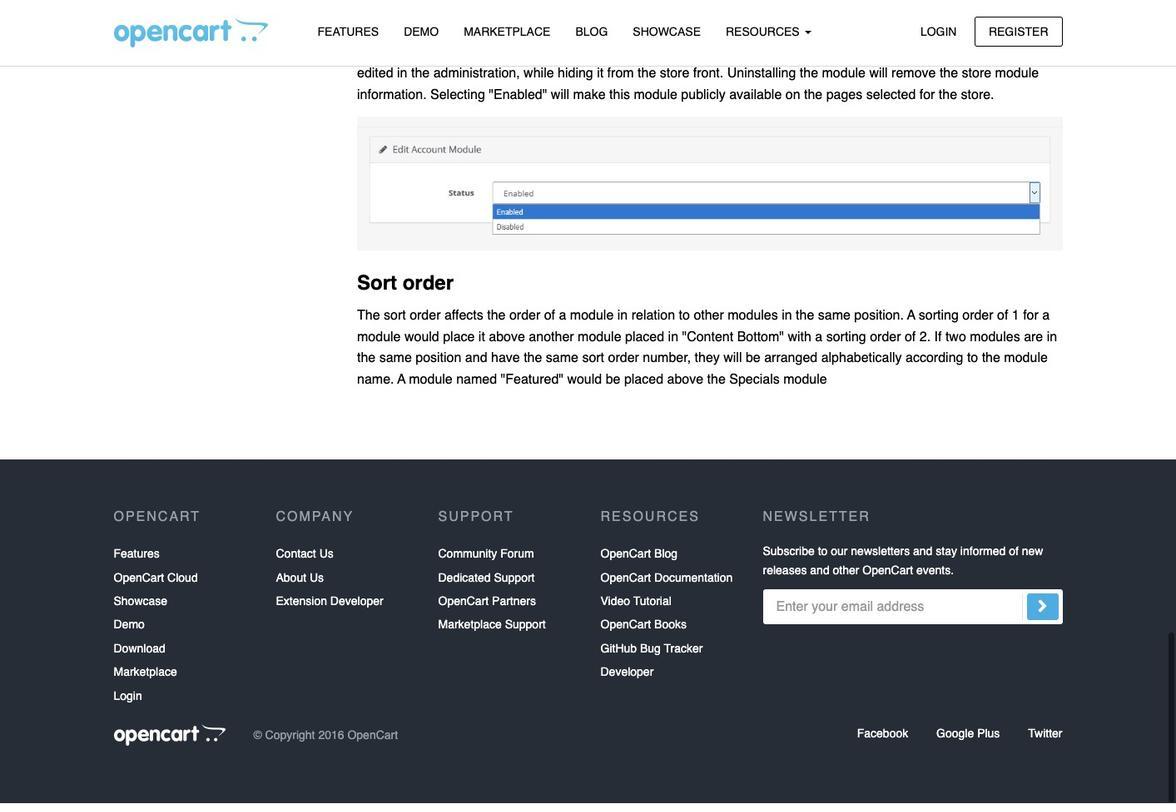 Task type: vqa. For each thing, say whether or not it's contained in the screenshot.
topmost and
yes



Task type: locate. For each thing, give the bounding box(es) containing it.
1 vertical spatial developer
[[601, 666, 654, 679]]

opencart books
[[601, 619, 687, 632]]

0 horizontal spatial it
[[479, 330, 485, 345]]

same up name.
[[379, 352, 412, 367]]

store left front.
[[660, 67, 690, 82]]

login link down download link
[[114, 685, 142, 708]]

opencart up opencart cloud
[[114, 510, 201, 525]]

1 horizontal spatial marketplace link
[[451, 17, 563, 47]]

1 vertical spatial be
[[746, 352, 761, 367]]

marketplace support link
[[438, 614, 546, 638]]

0 vertical spatial login
[[921, 25, 957, 38]]

demo link up edited
[[391, 17, 451, 47]]

1 vertical spatial marketplace
[[438, 619, 502, 632]]

opencart for opencart partners
[[438, 595, 489, 609]]

opencart up github
[[601, 619, 651, 632]]

0 vertical spatial it
[[597, 67, 604, 82]]

marketplace link up administration,
[[451, 17, 563, 47]]

blog up module.
[[576, 25, 608, 38]]

2 vertical spatial marketplace
[[114, 666, 177, 679]]

it up make
[[597, 67, 604, 82]]

marketplace for marketplace support
[[438, 619, 502, 632]]

module right another
[[578, 330, 622, 345]]

0 vertical spatial for
[[920, 88, 935, 103]]

0 horizontal spatial blog
[[576, 25, 608, 38]]

would up position
[[405, 330, 439, 345]]

1 horizontal spatial other
[[833, 564, 860, 577]]

plus
[[978, 728, 1000, 741]]

opencart up opencart documentation
[[601, 548, 651, 561]]

0 horizontal spatial a
[[398, 373, 406, 388]]

github bug tracker link
[[601, 638, 703, 661]]

1 horizontal spatial login link
[[907, 16, 971, 47]]

marketplace down download link
[[114, 666, 177, 679]]

0 vertical spatial from
[[469, 45, 496, 60]]

stay
[[936, 545, 957, 559]]

showcase up module.
[[633, 25, 701, 38]]

it
[[597, 67, 604, 82], [479, 330, 485, 345]]

opencart down dedicated
[[438, 595, 489, 609]]

features for demo
[[318, 25, 379, 38]]

dedicated support
[[438, 572, 535, 585]]

available down register on the top of the page
[[967, 45, 1020, 60]]

login up information
[[921, 25, 957, 38]]

disabling or enabling the status of the module will affect the visibility of the module on the store website. disabling a module is different from uninstalling the module. disabling the module keeps all the module information available to be edited in the administration, while hiding it from the store front. uninstalling the module will remove the store module information. selecting "enabled" will make this module publicly available on the pages selected for the store.
[[357, 24, 1053, 103]]

to inside subscribe to our newsletters and stay informed of new releases and other opencart events.
[[818, 545, 828, 559]]

be
[[1038, 45, 1053, 60], [746, 352, 761, 367], [606, 373, 621, 388]]

login down download link
[[114, 690, 142, 703]]

be down register on the top of the page
[[1038, 45, 1053, 60]]

of right status
[[547, 24, 558, 39]]

support down partners
[[505, 619, 546, 632]]

opencart image
[[114, 725, 225, 747]]

community forum
[[438, 548, 534, 561]]

2 horizontal spatial store
[[962, 67, 992, 82]]

1 vertical spatial login
[[114, 690, 142, 703]]

will right they
[[724, 352, 742, 367]]

sort right the on the top of page
[[384, 309, 406, 324]]

for inside disabling or enabling the status of the module will affect the visibility of the module on the store website. disabling a module is different from uninstalling the module. disabling the module keeps all the module information available to be edited in the administration, while hiding it from the store front. uninstalling the module will remove the store module information. selecting "enabled" will make this module publicly available on the pages selected for the store.
[[920, 88, 935, 103]]

2 vertical spatial support
[[505, 619, 546, 632]]

subscribe to our newsletters and stay informed of new releases and other opencart events.
[[763, 545, 1044, 577]]

demo for top the demo 'link'
[[404, 25, 439, 38]]

1 vertical spatial placed
[[624, 373, 664, 388]]

1 horizontal spatial and
[[810, 564, 830, 577]]

partners
[[492, 595, 536, 609]]

0 horizontal spatial would
[[405, 330, 439, 345]]

is
[[405, 45, 414, 60]]

modules
[[728, 309, 778, 324], [970, 330, 1020, 345]]

0 horizontal spatial login
[[114, 690, 142, 703]]

opencart books link
[[601, 614, 687, 638]]

to down register on the top of the page
[[1023, 45, 1034, 60]]

to
[[1023, 45, 1034, 60], [679, 309, 690, 324], [967, 352, 978, 367], [818, 545, 828, 559]]

features up edited
[[318, 25, 379, 38]]

in
[[397, 67, 408, 82], [618, 309, 628, 324], [782, 309, 792, 324], [668, 330, 679, 345], [1047, 330, 1057, 345]]

features up opencart cloud
[[114, 548, 160, 561]]

opencart inside subscribe to our newsletters and stay informed of new releases and other opencart events.
[[863, 564, 913, 577]]

in down "is"
[[397, 67, 408, 82]]

module down are
[[1004, 352, 1048, 367]]

1 vertical spatial on
[[786, 88, 801, 103]]

blog up opencart documentation
[[654, 548, 678, 561]]

angle right image
[[1038, 597, 1048, 617]]

company
[[276, 510, 354, 525]]

0 vertical spatial sort
[[384, 309, 406, 324]]

1 horizontal spatial for
[[1023, 309, 1039, 324]]

available down uninstalling
[[729, 88, 782, 103]]

marketplace down opencart partners link at the bottom of page
[[438, 619, 502, 632]]

0 vertical spatial other
[[694, 309, 724, 324]]

and up named
[[465, 352, 488, 367]]

it inside disabling or enabling the status of the module will affect the visibility of the module on the store website. disabling a module is different from uninstalling the module. disabling the module keeps all the module information available to be edited in the administration, while hiding it from the store front. uninstalling the module will remove the store module information. selecting "enabled" will make this module publicly available on the pages selected for the store.
[[597, 67, 604, 82]]

it right place
[[479, 330, 485, 345]]

features link for demo
[[305, 17, 391, 47]]

sort
[[384, 309, 406, 324], [582, 352, 604, 367]]

1 horizontal spatial a
[[907, 309, 916, 324]]

0 vertical spatial marketplace
[[464, 25, 551, 38]]

publicly
[[681, 88, 726, 103]]

all
[[811, 45, 824, 60]]

0 horizontal spatial for
[[920, 88, 935, 103]]

showcase link
[[621, 17, 714, 47], [114, 590, 167, 614]]

2 horizontal spatial and
[[913, 545, 933, 559]]

other down our in the right of the page
[[833, 564, 860, 577]]

0 horizontal spatial sort
[[384, 309, 406, 324]]

1 horizontal spatial login
[[921, 25, 957, 38]]

front.
[[693, 67, 724, 82]]

sorting up alphabetically
[[826, 330, 866, 345]]

other inside subscribe to our newsletters and stay informed of new releases and other opencart events.
[[833, 564, 860, 577]]

support up partners
[[494, 572, 535, 585]]

0 vertical spatial features
[[318, 25, 379, 38]]

0 vertical spatial available
[[967, 45, 1020, 60]]

placed
[[625, 330, 665, 345], [624, 373, 664, 388]]

1 horizontal spatial demo
[[404, 25, 439, 38]]

of inside subscribe to our newsletters and stay informed of new releases and other opencart events.
[[1009, 545, 1019, 559]]

features link up opencart cloud
[[114, 543, 160, 567]]

module up module.
[[584, 24, 627, 39]]

dedicated support link
[[438, 567, 535, 590]]

opencart partners
[[438, 595, 536, 609]]

1 vertical spatial sorting
[[826, 330, 866, 345]]

dedicated
[[438, 572, 491, 585]]

sort left number,
[[582, 352, 604, 367]]

1 vertical spatial us
[[310, 572, 324, 585]]

video tutorial link
[[601, 590, 672, 614]]

module up the pages
[[822, 67, 866, 82]]

1 horizontal spatial it
[[597, 67, 604, 82]]

bottom"
[[737, 330, 784, 345]]

it inside the sort order affects the order of a module in relation to other modules in the same position. a sorting order of 1 for a module would place it above another module placed in "content bottom" with a sorting order of 2. if two modules are in the same position and have the same sort order number, they will be arranged alphabetically according to the module name. a module named "featured" would be placed above the specials module
[[479, 330, 485, 345]]

opencart for opencart documentation
[[601, 572, 651, 585]]

0 horizontal spatial resources
[[601, 510, 700, 525]]

on up the pages
[[846, 24, 860, 39]]

google plus
[[937, 728, 1000, 741]]

forum
[[501, 548, 534, 561]]

extension developer
[[276, 595, 384, 609]]

of left new
[[1009, 545, 1019, 559]]

0 horizontal spatial modules
[[728, 309, 778, 324]]

us for contact us
[[319, 548, 334, 561]]

same down another
[[546, 352, 579, 367]]

other
[[694, 309, 724, 324], [833, 564, 860, 577]]

demo up "is"
[[404, 25, 439, 38]]

to right according
[[967, 352, 978, 367]]

2.
[[920, 330, 931, 345]]

1 vertical spatial login link
[[114, 685, 142, 708]]

2 horizontal spatial be
[[1038, 45, 1053, 60]]

placed down number,
[[624, 373, 664, 388]]

showcase link up front.
[[621, 17, 714, 47]]

0 vertical spatial showcase
[[633, 25, 701, 38]]

would
[[405, 330, 439, 345], [567, 373, 602, 388]]

disabling
[[357, 24, 412, 39], [972, 24, 1027, 39], [643, 45, 698, 60]]

0 vertical spatial demo link
[[391, 17, 451, 47]]

uninstalling
[[727, 67, 796, 82]]

support up community
[[438, 510, 514, 525]]

above up have
[[489, 330, 525, 345]]

selected
[[866, 88, 916, 103]]

0 vertical spatial support
[[438, 510, 514, 525]]

0 vertical spatial and
[[465, 352, 488, 367]]

make
[[573, 88, 606, 103]]

tracker
[[664, 643, 703, 656]]

sorting up if
[[919, 309, 959, 324]]

module down position
[[409, 373, 453, 388]]

be inside disabling or enabling the status of the module will affect the visibility of the module on the store website. disabling a module is different from uninstalling the module. disabling the module keeps all the module information available to be edited in the administration, while hiding it from the store front. uninstalling the module will remove the store module information. selecting "enabled" will make this module publicly available on the pages selected for the store.
[[1038, 45, 1053, 60]]

modules up bottom"
[[728, 309, 778, 324]]

same left position. at the right top of the page
[[818, 309, 851, 324]]

position
[[416, 352, 462, 367]]

and up events.
[[913, 545, 933, 559]]

same
[[818, 309, 851, 324], [379, 352, 412, 367], [546, 352, 579, 367]]

login link up the remove
[[907, 16, 971, 47]]

on
[[846, 24, 860, 39], [786, 88, 801, 103]]

us for about us
[[310, 572, 324, 585]]

contact us link
[[276, 543, 334, 567]]

2 vertical spatial and
[[810, 564, 830, 577]]

1 vertical spatial available
[[729, 88, 782, 103]]

be up specials
[[746, 352, 761, 367]]

a
[[907, 309, 916, 324], [398, 373, 406, 388]]

1 horizontal spatial modules
[[970, 330, 1020, 345]]

developer down github
[[601, 666, 654, 679]]

a right name.
[[398, 373, 406, 388]]

order up affects
[[403, 272, 454, 295]]

demo link up download
[[114, 614, 145, 638]]

demo inside 'link'
[[404, 25, 439, 38]]

module right this
[[634, 88, 678, 103]]

from up administration,
[[469, 45, 496, 60]]

1 horizontal spatial would
[[567, 373, 602, 388]]

of up another
[[544, 309, 555, 324]]

support inside "link"
[[505, 619, 546, 632]]

have
[[491, 352, 520, 367]]

0 vertical spatial a
[[907, 309, 916, 324]]

visibility
[[712, 24, 758, 39]]

1 vertical spatial sort
[[582, 352, 604, 367]]

of up keeps
[[761, 24, 772, 39]]

2 vertical spatial be
[[606, 373, 621, 388]]

to left our in the right of the page
[[818, 545, 828, 559]]

other inside the sort order affects the order of a module in relation to other modules in the same position. a sorting order of 1 for a module would place it above another module placed in "content bottom" with a sorting order of 2. if two modules are in the same position and have the same sort order number, they will be arranged alphabetically according to the module name. a module named "featured" would be placed above the specials module
[[694, 309, 724, 324]]

opencart blog
[[601, 548, 678, 561]]

module up the selected
[[850, 45, 894, 60]]

for
[[920, 88, 935, 103], [1023, 309, 1039, 324]]

features link up edited
[[305, 17, 391, 47]]

1 vertical spatial demo
[[114, 619, 145, 632]]

in up number,
[[668, 330, 679, 345]]

copyright
[[265, 729, 315, 742]]

order
[[403, 272, 454, 295], [410, 309, 441, 324], [509, 309, 541, 324], [963, 309, 994, 324], [870, 330, 901, 345], [608, 352, 639, 367]]

above down number,
[[667, 373, 704, 388]]

us right "contact"
[[319, 548, 334, 561]]

other up "content
[[694, 309, 724, 324]]

1 horizontal spatial features link
[[305, 17, 391, 47]]

another
[[529, 330, 574, 345]]

1 horizontal spatial sort
[[582, 352, 604, 367]]

module up edited
[[357, 45, 401, 60]]

1 vertical spatial demo link
[[114, 614, 145, 638]]

demo link
[[391, 17, 451, 47], [114, 614, 145, 638]]

0 horizontal spatial store
[[660, 67, 690, 82]]

0 vertical spatial developer
[[330, 595, 384, 609]]

facebook link
[[857, 728, 908, 741]]

order down position. at the right top of the page
[[870, 330, 901, 345]]

resources up keeps
[[726, 25, 803, 38]]

for down the remove
[[920, 88, 935, 103]]

will down "hiding"
[[551, 88, 570, 103]]

the
[[485, 24, 504, 39], [562, 24, 580, 39], [689, 24, 708, 39], [776, 24, 795, 39], [864, 24, 883, 39], [570, 45, 589, 60], [702, 45, 721, 60], [828, 45, 846, 60], [411, 67, 430, 82], [638, 67, 656, 82], [800, 67, 818, 82], [940, 67, 958, 82], [804, 88, 823, 103], [939, 88, 958, 103], [487, 309, 506, 324], [796, 309, 815, 324], [357, 352, 376, 367], [524, 352, 542, 367], [982, 352, 1001, 367], [707, 373, 726, 388]]

disabling right website.
[[972, 24, 1027, 39]]

0 vertical spatial showcase link
[[621, 17, 714, 47]]

resources up opencart blog
[[601, 510, 700, 525]]

for right 1
[[1023, 309, 1039, 324]]

and
[[465, 352, 488, 367], [913, 545, 933, 559], [810, 564, 830, 577]]

placed down relation
[[625, 330, 665, 345]]

from up this
[[607, 67, 634, 82]]

about us
[[276, 572, 324, 585]]

1 vertical spatial above
[[667, 373, 704, 388]]

register
[[989, 25, 1049, 38]]

a right position. at the right top of the page
[[907, 309, 916, 324]]

1 horizontal spatial showcase link
[[621, 17, 714, 47]]

marketplace inside "link"
[[438, 619, 502, 632]]

releases
[[763, 564, 807, 577]]

1 vertical spatial a
[[398, 373, 406, 388]]

0 horizontal spatial other
[[694, 309, 724, 324]]

0 vertical spatial blog
[[576, 25, 608, 38]]

marketplace
[[464, 25, 551, 38], [438, 619, 502, 632], [114, 666, 177, 679]]

opencart - open source shopping cart solution image
[[114, 17, 268, 47]]

website.
[[920, 24, 969, 39]]

opencart left cloud
[[114, 572, 164, 585]]

marketplace link
[[451, 17, 563, 47], [114, 661, 177, 685]]

documentation
[[654, 572, 733, 585]]

1 vertical spatial support
[[494, 572, 535, 585]]

1 vertical spatial showcase
[[114, 595, 167, 609]]

0 horizontal spatial be
[[606, 373, 621, 388]]

a inside disabling or enabling the status of the module will affect the visibility of the module on the store website. disabling a module is different from uninstalling the module. disabling the module keeps all the module information available to be edited in the administration, while hiding it from the store front. uninstalling the module will remove the store module information. selecting "enabled" will make this module publicly available on the pages selected for the store.
[[1031, 24, 1038, 39]]

information
[[897, 45, 963, 60]]

login for the login link to the top
[[921, 25, 957, 38]]

the
[[357, 309, 380, 324]]

available
[[967, 45, 1020, 60], [729, 88, 782, 103]]

1 vertical spatial it
[[479, 330, 485, 345]]

of
[[547, 24, 558, 39], [761, 24, 772, 39], [544, 309, 555, 324], [997, 309, 1009, 324], [905, 330, 916, 345], [1009, 545, 1019, 559]]

from
[[469, 45, 496, 60], [607, 67, 634, 82]]

0 vertical spatial modules
[[728, 309, 778, 324]]

marketplace support
[[438, 619, 546, 632]]

0 horizontal spatial features
[[114, 548, 160, 561]]

0 vertical spatial demo
[[404, 25, 439, 38]]

module
[[584, 24, 627, 39], [798, 24, 842, 39], [357, 45, 401, 60], [724, 45, 768, 60], [850, 45, 894, 60], [822, 67, 866, 82], [995, 67, 1039, 82], [634, 88, 678, 103], [570, 309, 614, 324], [357, 330, 401, 345], [578, 330, 622, 345], [1004, 352, 1048, 367], [409, 373, 453, 388], [784, 373, 827, 388]]

be right "featured"
[[606, 373, 621, 388]]

us right about
[[310, 572, 324, 585]]

opencart down newsletters
[[863, 564, 913, 577]]

0 vertical spatial us
[[319, 548, 334, 561]]

0 horizontal spatial demo
[[114, 619, 145, 632]]

developer right "extension"
[[330, 595, 384, 609]]

1 horizontal spatial store
[[886, 24, 916, 39]]

0 vertical spatial placed
[[625, 330, 665, 345]]

0 vertical spatial sorting
[[919, 309, 959, 324]]

disabling up "is"
[[357, 24, 412, 39]]

in up the with
[[782, 309, 792, 324]]

0 vertical spatial marketplace link
[[451, 17, 563, 47]]

0 horizontal spatial showcase link
[[114, 590, 167, 614]]

with
[[788, 330, 812, 345]]



Task type: describe. For each thing, give the bounding box(es) containing it.
according
[[906, 352, 964, 367]]

in left relation
[[618, 309, 628, 324]]

opencart for opencart books
[[601, 619, 651, 632]]

about us link
[[276, 567, 324, 590]]

module up all
[[798, 24, 842, 39]]

module down the on the top of page
[[357, 330, 401, 345]]

opencart for opencart blog
[[601, 548, 651, 561]]

will inside the sort order affects the order of a module in relation to other modules in the same position. a sorting order of 1 for a module would place it above another module placed in "content bottom" with a sorting order of 2. if two modules are in the same position and have the same sort order number, they will be arranged alphabetically according to the module name. a module named "featured" would be placed above the specials module
[[724, 352, 742, 367]]

developer link
[[601, 661, 654, 685]]

store.
[[961, 88, 995, 103]]

1 vertical spatial would
[[567, 373, 602, 388]]

to inside disabling or enabling the status of the module will affect the visibility of the module on the store website. disabling a module is different from uninstalling the module. disabling the module keeps all the module information available to be edited in the administration, while hiding it from the store front. uninstalling the module will remove the store module information. selecting "enabled" will make this module publicly available on the pages selected for the store.
[[1023, 45, 1034, 60]]

different
[[418, 45, 466, 60]]

and inside the sort order affects the order of a module in relation to other modules in the same position. a sorting order of 1 for a module would place it above another module placed in "content bottom" with a sorting order of 2. if two modules are in the same position and have the same sort order number, they will be arranged alphabetically according to the module name. a module named "featured" would be placed above the specials module
[[465, 352, 488, 367]]

1 vertical spatial showcase link
[[114, 590, 167, 614]]

extension
[[276, 595, 327, 609]]

are
[[1024, 330, 1043, 345]]

module down the visibility
[[724, 45, 768, 60]]

relation
[[632, 309, 675, 324]]

new
[[1022, 545, 1044, 559]]

1 horizontal spatial disabling
[[643, 45, 698, 60]]

opencart cloud
[[114, 572, 198, 585]]

of left 1
[[997, 309, 1009, 324]]

will up the selected
[[870, 67, 888, 82]]

newsletter
[[763, 510, 871, 525]]

download
[[114, 643, 165, 656]]

github bug tracker
[[601, 643, 703, 656]]

login for the left the login link
[[114, 690, 142, 703]]

0 horizontal spatial developer
[[330, 595, 384, 609]]

information.
[[357, 88, 427, 103]]

facebook
[[857, 728, 908, 741]]

©
[[253, 729, 262, 742]]

while
[[524, 67, 554, 82]]

to right relation
[[679, 309, 690, 324]]

2 horizontal spatial same
[[818, 309, 851, 324]]

place
[[443, 330, 475, 345]]

order left number,
[[608, 352, 639, 367]]

sort
[[357, 272, 397, 295]]

contact
[[276, 548, 316, 561]]

opencart right 2016
[[348, 729, 398, 742]]

module up another
[[570, 309, 614, 324]]

two
[[946, 330, 966, 345]]

contact us
[[276, 548, 334, 561]]

opencart documentation
[[601, 572, 733, 585]]

Enter your email address text field
[[763, 591, 1063, 626]]

0 horizontal spatial same
[[379, 352, 412, 367]]

0 vertical spatial on
[[846, 24, 860, 39]]

in right are
[[1047, 330, 1057, 345]]

community forum link
[[438, 543, 534, 567]]

tutorial
[[633, 595, 672, 609]]

module down register link
[[995, 67, 1039, 82]]

subscribe
[[763, 545, 815, 559]]

sort order
[[357, 272, 454, 295]]

1 horizontal spatial showcase
[[633, 25, 701, 38]]

1
[[1012, 309, 1020, 324]]

1 horizontal spatial sorting
[[919, 309, 959, 324]]

1 vertical spatial marketplace link
[[114, 661, 177, 685]]

order up two
[[963, 309, 994, 324]]

opencart blog link
[[601, 543, 678, 567]]

remove
[[892, 67, 936, 82]]

2 horizontal spatial disabling
[[972, 24, 1027, 39]]

this
[[609, 88, 630, 103]]

hiding
[[558, 67, 593, 82]]

1 vertical spatial from
[[607, 67, 634, 82]]

video tutorial
[[601, 595, 672, 609]]

1 horizontal spatial blog
[[654, 548, 678, 561]]

pages
[[826, 88, 863, 103]]

"content
[[682, 330, 734, 345]]

0 vertical spatial would
[[405, 330, 439, 345]]

affects
[[445, 309, 484, 324]]

arranged
[[764, 352, 818, 367]]

named
[[456, 373, 497, 388]]

order down sort order
[[410, 309, 441, 324]]

bug
[[640, 643, 661, 656]]

module status image
[[357, 117, 1063, 251]]

video
[[601, 595, 630, 609]]

they
[[695, 352, 720, 367]]

about
[[276, 572, 306, 585]]

cloud
[[167, 572, 198, 585]]

0 horizontal spatial demo link
[[114, 614, 145, 638]]

uninstalling
[[500, 45, 566, 60]]

features for opencart cloud
[[114, 548, 160, 561]]

of left 2.
[[905, 330, 916, 345]]

events.
[[917, 564, 954, 577]]

1 vertical spatial modules
[[970, 330, 1020, 345]]

features link for opencart cloud
[[114, 543, 160, 567]]

alphabetically
[[821, 352, 902, 367]]

download link
[[114, 638, 165, 661]]

selecting
[[430, 88, 485, 103]]

© copyright 2016 opencart
[[253, 729, 398, 742]]

position.
[[855, 309, 904, 324]]

opencart documentation link
[[601, 567, 733, 590]]

"featured"
[[501, 373, 564, 388]]

enabling
[[431, 24, 482, 39]]

0 horizontal spatial disabling
[[357, 24, 412, 39]]

our
[[831, 545, 848, 559]]

demo for the demo 'link' to the left
[[114, 619, 145, 632]]

google
[[937, 728, 974, 741]]

1 horizontal spatial developer
[[601, 666, 654, 679]]

opencart cloud link
[[114, 567, 198, 590]]

status
[[507, 24, 543, 39]]

specials
[[730, 373, 780, 388]]

2016
[[318, 729, 344, 742]]

or
[[416, 24, 428, 39]]

0 horizontal spatial login link
[[114, 685, 142, 708]]

0 horizontal spatial showcase
[[114, 595, 167, 609]]

1 vertical spatial and
[[913, 545, 933, 559]]

0 vertical spatial login link
[[907, 16, 971, 47]]

keeps
[[772, 45, 807, 60]]

0 horizontal spatial on
[[786, 88, 801, 103]]

google plus link
[[937, 728, 1000, 741]]

opencart partners link
[[438, 590, 536, 614]]

community
[[438, 548, 497, 561]]

books
[[654, 619, 687, 632]]

module.
[[592, 45, 640, 60]]

order up another
[[509, 309, 541, 324]]

will left affect
[[631, 24, 650, 39]]

"enabled"
[[489, 88, 547, 103]]

module down arranged
[[784, 373, 827, 388]]

twitter link
[[1028, 728, 1063, 741]]

1 vertical spatial resources
[[601, 510, 700, 525]]

support for dedicated
[[494, 572, 535, 585]]

for inside the sort order affects the order of a module in relation to other modules in the same position. a sorting order of 1 for a module would place it above another module placed in "content bottom" with a sorting order of 2. if two modules are in the same position and have the same sort order number, they will be arranged alphabetically according to the module name. a module named "featured" would be placed above the specials module
[[1023, 309, 1039, 324]]

0 horizontal spatial available
[[729, 88, 782, 103]]

support for marketplace
[[505, 619, 546, 632]]

1 horizontal spatial same
[[546, 352, 579, 367]]

newsletters
[[851, 545, 910, 559]]

marketplace for bottommost "marketplace" link
[[114, 666, 177, 679]]

1 horizontal spatial above
[[667, 373, 704, 388]]

edited
[[357, 67, 393, 82]]

github
[[601, 643, 637, 656]]

1 horizontal spatial resources
[[726, 25, 803, 38]]

opencart for opencart
[[114, 510, 201, 525]]

informed
[[961, 545, 1006, 559]]

opencart for opencart cloud
[[114, 572, 164, 585]]

0 vertical spatial above
[[489, 330, 525, 345]]

the sort order affects the order of a module in relation to other modules in the same position. a sorting order of 1 for a module would place it above another module placed in "content bottom" with a sorting order of 2. if two modules are in the same position and have the same sort order number, they will be arranged alphabetically according to the module name. a module named "featured" would be placed above the specials module
[[357, 309, 1057, 388]]

marketplace for "marketplace" link to the right
[[464, 25, 551, 38]]

register link
[[975, 16, 1063, 47]]

in inside disabling or enabling the status of the module will affect the visibility of the module on the store website. disabling a module is different from uninstalling the module. disabling the module keeps all the module information available to be edited in the administration, while hiding it from the store front. uninstalling the module will remove the store module information. selecting "enabled" will make this module publicly available on the pages selected for the store.
[[397, 67, 408, 82]]



